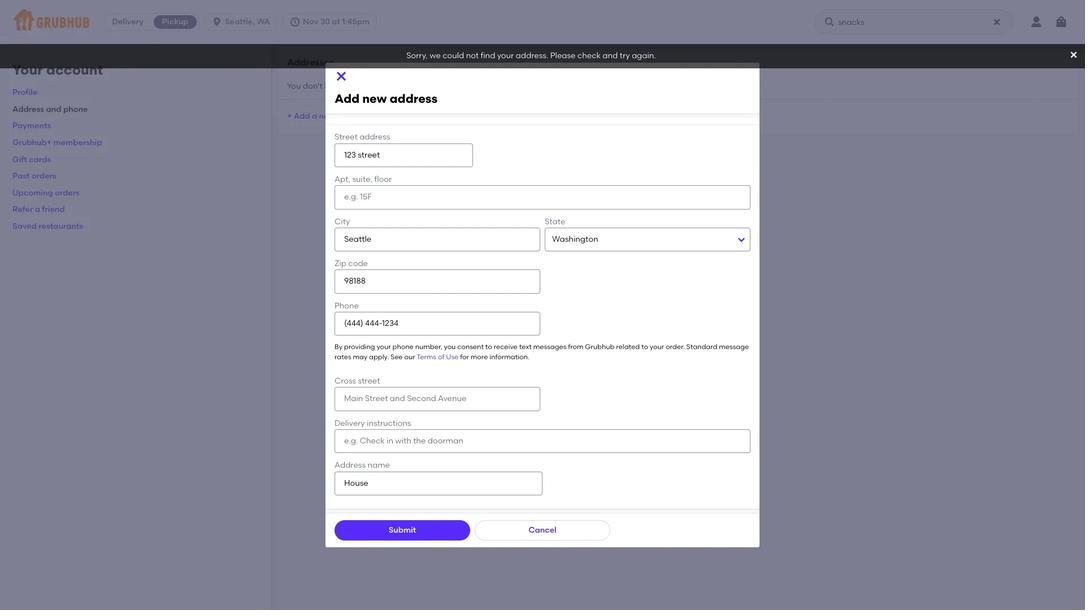 Task type: locate. For each thing, give the bounding box(es) containing it.
your left order.
[[650, 343, 664, 351]]

1 vertical spatial new
[[319, 111, 335, 121]]

friend
[[42, 205, 65, 214]]

phone
[[335, 301, 359, 311]]

main navigation navigation
[[0, 0, 1085, 44]]

consent
[[457, 343, 484, 351]]

nov 30 at 1:45pm
[[303, 17, 370, 27]]

apply.
[[369, 353, 389, 361]]

orders up upcoming orders link
[[32, 171, 56, 181]]

address
[[390, 92, 438, 106], [337, 111, 368, 121], [360, 132, 390, 142]]

a
[[312, 111, 317, 121], [35, 205, 40, 214]]

1 vertical spatial delivery
[[335, 419, 365, 428]]

past orders
[[12, 171, 56, 181]]

orders for upcoming orders
[[55, 188, 80, 198]]

phone up membership
[[63, 104, 88, 114]]

and left "try"
[[603, 51, 618, 61]]

a right +
[[312, 111, 317, 121]]

grubhub
[[585, 343, 615, 351]]

svg image
[[289, 16, 301, 28], [824, 16, 835, 28], [1069, 50, 1078, 59]]

wa
[[257, 17, 270, 27]]

nov
[[303, 17, 318, 27]]

related
[[616, 343, 640, 351]]

1 vertical spatial a
[[35, 205, 40, 214]]

1 vertical spatial phone
[[393, 343, 414, 351]]

address right street
[[360, 132, 390, 142]]

new
[[362, 92, 387, 106], [319, 111, 335, 121]]

our
[[404, 353, 415, 361]]

address left name
[[335, 461, 366, 470]]

your
[[497, 51, 514, 61], [377, 343, 391, 351], [650, 343, 664, 351]]

addresses
[[287, 57, 334, 68]]

1 horizontal spatial address
[[335, 461, 366, 470]]

1 horizontal spatial svg image
[[824, 16, 835, 28]]

your up apply.
[[377, 343, 391, 351]]

seattle, wa button
[[204, 13, 282, 31]]

1 vertical spatial and
[[46, 104, 61, 114]]

0 horizontal spatial add
[[294, 111, 310, 121]]

0 horizontal spatial address
[[12, 104, 44, 114]]

1 horizontal spatial new
[[362, 92, 387, 106]]

address down profile link at the top left of page
[[12, 104, 44, 114]]

submit
[[389, 525, 416, 535]]

delivery
[[112, 17, 143, 27], [335, 419, 365, 428]]

phone up see at the left
[[393, 343, 414, 351]]

add down any at the left
[[335, 92, 360, 106]]

0 horizontal spatial and
[[46, 104, 61, 114]]

address and phone
[[12, 104, 88, 114]]

more
[[471, 353, 488, 361]]

Delivery instructions text field
[[335, 430, 751, 453]]

a right refer
[[35, 205, 40, 214]]

upcoming orders
[[12, 188, 80, 198]]

address down addresses.
[[390, 92, 438, 106]]

sorry,
[[406, 51, 428, 61]]

and up payments
[[46, 104, 61, 114]]

0 horizontal spatial your
[[377, 343, 391, 351]]

1 horizontal spatial delivery
[[335, 419, 365, 428]]

to up more
[[485, 343, 492, 351]]

and
[[603, 51, 618, 61], [46, 104, 61, 114]]

pickup button
[[152, 13, 199, 31]]

1 horizontal spatial phone
[[393, 343, 414, 351]]

address
[[12, 104, 44, 114], [335, 461, 366, 470]]

0 vertical spatial a
[[312, 111, 317, 121]]

cancel button
[[475, 520, 610, 541]]

Phone telephone field
[[335, 312, 540, 336]]

address up street
[[337, 111, 368, 121]]

1 to from the left
[[485, 343, 492, 351]]

we
[[430, 51, 441, 61]]

1 horizontal spatial your
[[497, 51, 514, 61]]

your right "find"
[[497, 51, 514, 61]]

2 vertical spatial address
[[360, 132, 390, 142]]

0 horizontal spatial phone
[[63, 104, 88, 114]]

grubhub+
[[12, 138, 52, 148]]

add
[[335, 92, 360, 106], [294, 111, 310, 121]]

1 horizontal spatial add
[[335, 92, 360, 106]]

1:45pm
[[342, 17, 370, 27]]

0 horizontal spatial new
[[319, 111, 335, 121]]

orders
[[32, 171, 56, 181], [55, 188, 80, 198]]

new down the saved
[[362, 92, 387, 106]]

again.
[[632, 51, 656, 61]]

add new address
[[335, 92, 438, 106]]

0 vertical spatial delivery
[[112, 17, 143, 27]]

your
[[12, 62, 43, 78]]

1 vertical spatial address
[[335, 461, 366, 470]]

30
[[320, 17, 330, 27]]

0 vertical spatial address
[[12, 104, 44, 114]]

0 horizontal spatial a
[[35, 205, 40, 214]]

new inside button
[[319, 111, 335, 121]]

0 horizontal spatial svg image
[[289, 16, 301, 28]]

any
[[345, 81, 359, 91]]

Address name text field
[[335, 472, 543, 496]]

delivery left pickup
[[112, 17, 143, 27]]

1 vertical spatial add
[[294, 111, 310, 121]]

phone
[[63, 104, 88, 114], [393, 343, 414, 351]]

find
[[481, 51, 495, 61]]

1 horizontal spatial a
[[312, 111, 317, 121]]

0 vertical spatial add
[[335, 92, 360, 106]]

message
[[719, 343, 749, 351]]

you
[[444, 343, 456, 351]]

0 vertical spatial orders
[[32, 171, 56, 181]]

City text field
[[335, 228, 540, 252]]

0 horizontal spatial delivery
[[112, 17, 143, 27]]

Apt, suite, floor text field
[[335, 186, 751, 209]]

addresses.
[[386, 81, 427, 91]]

to right related on the right bottom
[[641, 343, 648, 351]]

0 horizontal spatial to
[[485, 343, 492, 351]]

delivery inside button
[[112, 17, 143, 27]]

2 horizontal spatial svg image
[[1069, 50, 1078, 59]]

new up street
[[319, 111, 335, 121]]

gift
[[12, 155, 27, 164]]

orders for past orders
[[32, 171, 56, 181]]

name
[[368, 461, 390, 470]]

add right +
[[294, 111, 310, 121]]

to
[[485, 343, 492, 351], [641, 343, 648, 351]]

Cross street text field
[[335, 387, 540, 411]]

state
[[545, 217, 565, 226]]

delivery for delivery instructions
[[335, 419, 365, 428]]

cross street
[[335, 376, 380, 386]]

receive
[[494, 343, 518, 351]]

orders up friend
[[55, 188, 80, 198]]

street
[[358, 376, 380, 386]]

svg image
[[1055, 15, 1068, 29], [211, 16, 223, 28], [992, 18, 1001, 27], [335, 70, 348, 83]]

+
[[287, 111, 292, 121]]

1 horizontal spatial to
[[641, 343, 648, 351]]

2 to from the left
[[641, 343, 648, 351]]

don't
[[303, 81, 323, 91]]

delivery instructions
[[335, 419, 411, 428]]

delivery left instructions on the bottom
[[335, 419, 365, 428]]

saved
[[12, 222, 37, 231]]

1 vertical spatial address
[[337, 111, 368, 121]]

0 vertical spatial new
[[362, 92, 387, 106]]

0 vertical spatial and
[[603, 51, 618, 61]]

address name
[[335, 461, 390, 470]]

terms
[[417, 353, 436, 361]]

zip
[[335, 259, 346, 269]]

you
[[287, 81, 301, 91]]

street
[[335, 132, 358, 142]]

1 vertical spatial orders
[[55, 188, 80, 198]]

payments
[[12, 121, 51, 131]]

delivery button
[[104, 13, 152, 31]]

+ add a new address
[[287, 111, 368, 121]]



Task type: describe. For each thing, give the bounding box(es) containing it.
instructions
[[367, 419, 411, 428]]

have
[[324, 81, 343, 91]]

svg image inside the nov 30 at 1:45pm button
[[289, 16, 301, 28]]

2 horizontal spatial your
[[650, 343, 664, 351]]

not
[[466, 51, 479, 61]]

could
[[443, 51, 464, 61]]

refer
[[12, 205, 33, 214]]

delivery for delivery
[[112, 17, 143, 27]]

address inside button
[[337, 111, 368, 121]]

street address
[[335, 132, 390, 142]]

of
[[438, 353, 444, 361]]

pickup
[[162, 17, 189, 27]]

by
[[335, 343, 342, 351]]

phone inside by providing your phone number, you consent to receive text messages from grubhub related to your order. standard message rates may apply. see our
[[393, 343, 414, 351]]

standard
[[686, 343, 717, 351]]

from
[[568, 343, 584, 351]]

by providing your phone number, you consent to receive text messages from grubhub related to your order. standard message rates may apply. see our
[[335, 343, 749, 361]]

1 horizontal spatial and
[[603, 51, 618, 61]]

restaurants
[[39, 222, 83, 231]]

+ add a new address button
[[287, 106, 368, 127]]

address and phone link
[[12, 104, 88, 114]]

terms of use for more information.
[[417, 353, 529, 361]]

seattle, wa
[[225, 17, 270, 27]]

add inside button
[[294, 111, 310, 121]]

gift cards link
[[12, 155, 51, 164]]

try
[[620, 51, 630, 61]]

apt, suite, floor
[[335, 175, 392, 184]]

profile link
[[12, 88, 37, 97]]

cards
[[29, 155, 51, 164]]

nov 30 at 1:45pm button
[[282, 13, 382, 31]]

gift cards
[[12, 155, 51, 164]]

Zip code telephone field
[[335, 270, 540, 294]]

see
[[391, 353, 403, 361]]

check
[[578, 51, 601, 61]]

terms of use link
[[417, 353, 459, 361]]

number,
[[415, 343, 442, 351]]

past orders link
[[12, 171, 56, 181]]

0 vertical spatial address
[[390, 92, 438, 106]]

a inside button
[[312, 111, 317, 121]]

saved
[[361, 81, 384, 91]]

sorry, we could not find your address. please check and try again.
[[406, 51, 656, 61]]

grubhub+ membership
[[12, 138, 102, 148]]

information.
[[490, 353, 529, 361]]

address for address and phone
[[12, 104, 44, 114]]

zip code
[[335, 259, 368, 269]]

may
[[353, 353, 367, 361]]

your account
[[12, 62, 103, 78]]

city
[[335, 217, 350, 226]]

saved restaurants link
[[12, 222, 83, 231]]

providing
[[344, 343, 375, 351]]

grubhub+ membership link
[[12, 138, 102, 148]]

text
[[519, 343, 532, 351]]

order.
[[666, 343, 685, 351]]

rates
[[335, 353, 351, 361]]

0 vertical spatial phone
[[63, 104, 88, 114]]

profile
[[12, 88, 37, 97]]

apt,
[[335, 175, 350, 184]]

past
[[12, 171, 30, 181]]

use
[[446, 353, 459, 361]]

upcoming
[[12, 188, 53, 198]]

for
[[460, 353, 469, 361]]

refer a friend
[[12, 205, 65, 214]]

you don't have any saved addresses.
[[287, 81, 427, 91]]

cross
[[335, 376, 356, 386]]

payments link
[[12, 121, 51, 131]]

submit button
[[335, 520, 470, 541]]

at
[[332, 17, 340, 27]]

membership
[[53, 138, 102, 148]]

please
[[550, 51, 576, 61]]

account
[[46, 62, 103, 78]]

cancel
[[529, 525, 557, 535]]

upcoming orders link
[[12, 188, 80, 198]]

floor
[[374, 175, 392, 184]]

address for address name
[[335, 461, 366, 470]]

suite,
[[352, 175, 373, 184]]

Street address text field
[[335, 143, 473, 167]]

code
[[348, 259, 368, 269]]

svg image inside 'seattle, wa' button
[[211, 16, 223, 28]]

seattle,
[[225, 17, 255, 27]]



Task type: vqa. For each thing, say whether or not it's contained in the screenshot.
Orders related to Upcoming orders
yes



